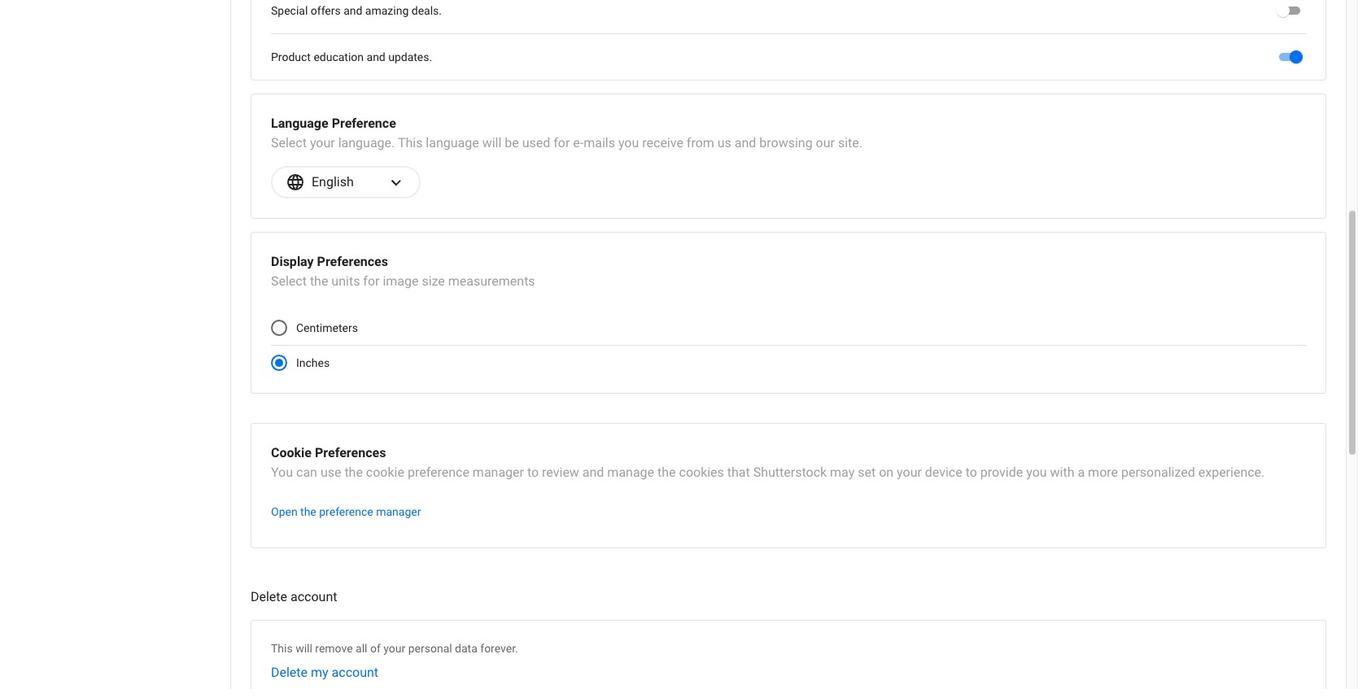 Task type: locate. For each thing, give the bounding box(es) containing it.
you
[[619, 135, 639, 151], [1027, 465, 1047, 480]]

0 vertical spatial select
[[271, 135, 307, 151]]

0 horizontal spatial this
[[271, 642, 293, 655]]

use
[[321, 465, 341, 480]]

for right units
[[363, 274, 380, 289]]

used
[[522, 135, 551, 151]]

this
[[398, 135, 423, 151], [271, 642, 293, 655]]

cookie
[[366, 465, 405, 480]]

delete for delete account
[[251, 589, 287, 605]]

and left updates.
[[367, 50, 386, 64]]

1 horizontal spatial will
[[482, 135, 502, 151]]

1 vertical spatial preference
[[319, 505, 373, 518]]

e-
[[573, 135, 584, 151]]

1 vertical spatial for
[[363, 274, 380, 289]]

1 horizontal spatial you
[[1027, 465, 1047, 480]]

you left with
[[1027, 465, 1047, 480]]

0 horizontal spatial preference
[[319, 505, 373, 518]]

the right the open
[[300, 505, 317, 518]]

provide
[[981, 465, 1023, 480]]

be
[[505, 135, 519, 151]]

account
[[291, 589, 337, 605], [332, 665, 379, 681]]

select down language
[[271, 135, 307, 151]]

manager left review
[[473, 465, 524, 480]]

0 vertical spatial you
[[619, 135, 639, 151]]

0 vertical spatial will
[[482, 135, 502, 151]]

0 horizontal spatial to
[[527, 465, 539, 480]]

this up delete my account link
[[271, 642, 293, 655]]

receive
[[642, 135, 684, 151]]

0 vertical spatial account
[[291, 589, 337, 605]]

special offers and amazing deals.
[[271, 4, 442, 17]]

1 vertical spatial this
[[271, 642, 293, 655]]

select
[[271, 135, 307, 151], [271, 274, 307, 289]]

select down display
[[271, 274, 307, 289]]

cookies
[[679, 465, 724, 480]]

0 horizontal spatial manager
[[376, 505, 421, 518]]

special
[[271, 4, 308, 17]]

preferences
[[317, 254, 388, 269], [315, 445, 386, 461]]

delete for delete my account
[[271, 665, 308, 681]]

account down all
[[332, 665, 379, 681]]

1 horizontal spatial for
[[554, 135, 570, 151]]

english button
[[271, 166, 421, 199]]

0 horizontal spatial for
[[363, 274, 380, 289]]

can
[[296, 465, 317, 480]]

open the preference manager button
[[271, 496, 421, 528]]

preference right cookie
[[408, 465, 470, 480]]

my
[[311, 665, 329, 681]]

preferences for use
[[315, 445, 386, 461]]

1 vertical spatial preferences
[[315, 445, 386, 461]]

0 vertical spatial preference
[[408, 465, 470, 480]]

us
[[718, 135, 732, 151]]

set
[[858, 465, 876, 480]]

for left e-
[[554, 135, 570, 151]]

1 horizontal spatial to
[[966, 465, 978, 480]]

to left review
[[527, 465, 539, 480]]

select inside the display preferences select the units for image size measurements
[[271, 274, 307, 289]]

the inside the display preferences select the units for image size measurements
[[310, 274, 328, 289]]

1 horizontal spatial this
[[398, 135, 423, 151]]

review
[[542, 465, 580, 480]]

personalized
[[1122, 465, 1196, 480]]

and inside language preference select your language. this language will be used for e-mails you receive from us and browsing our site.
[[735, 135, 757, 151]]

you inside language preference select your language. this language will be used for e-mails you receive from us and browsing our site.
[[619, 135, 639, 151]]

preference
[[408, 465, 470, 480], [319, 505, 373, 518]]

1 vertical spatial delete
[[271, 665, 308, 681]]

the left units
[[310, 274, 328, 289]]

for
[[554, 135, 570, 151], [363, 274, 380, 289]]

0 horizontal spatial your
[[310, 135, 335, 151]]

preference down use
[[319, 505, 373, 518]]

1 vertical spatial you
[[1027, 465, 1047, 480]]

units
[[332, 274, 360, 289]]

manager inside the cookie preferences you can use the cookie preference manager to review and manage the cookies that shutterstock may set on your device to provide you with a more personalized experience.
[[473, 465, 524, 480]]

the right use
[[345, 465, 363, 480]]

account up remove on the left bottom of page
[[291, 589, 337, 605]]

the
[[310, 274, 328, 289], [345, 465, 363, 480], [658, 465, 676, 480], [300, 505, 317, 518]]

and right review
[[583, 465, 604, 480]]

0 vertical spatial preferences
[[317, 254, 388, 269]]

product education and updates.
[[271, 50, 432, 64]]

2 horizontal spatial your
[[897, 465, 922, 480]]

your right "on"
[[897, 465, 922, 480]]

your down language
[[310, 135, 335, 151]]

you right mails
[[619, 135, 639, 151]]

and right us
[[735, 135, 757, 151]]

delete my account
[[271, 665, 379, 681]]

your right of on the left of page
[[384, 642, 406, 655]]

data
[[455, 642, 478, 655]]

product
[[271, 50, 311, 64]]

manager down cookie
[[376, 505, 421, 518]]

more
[[1088, 465, 1119, 480]]

will
[[482, 135, 502, 151], [296, 642, 312, 655]]

0 horizontal spatial will
[[296, 642, 312, 655]]

1 vertical spatial will
[[296, 642, 312, 655]]

and
[[344, 4, 363, 17], [367, 50, 386, 64], [735, 135, 757, 151], [583, 465, 604, 480]]

delete
[[251, 589, 287, 605], [271, 665, 308, 681]]

2 to from the left
[[966, 465, 978, 480]]

0 horizontal spatial you
[[619, 135, 639, 151]]

1 vertical spatial manager
[[376, 505, 421, 518]]

language
[[271, 116, 329, 131]]

0 vertical spatial manager
[[473, 465, 524, 480]]

0 vertical spatial delete
[[251, 589, 287, 605]]

will up my
[[296, 642, 312, 655]]

this left language
[[398, 135, 423, 151]]

preferences inside the display preferences select the units for image size measurements
[[317, 254, 388, 269]]

to right device
[[966, 465, 978, 480]]

device
[[925, 465, 963, 480]]

your
[[310, 135, 335, 151], [897, 465, 922, 480], [384, 642, 406, 655]]

0 vertical spatial this
[[398, 135, 423, 151]]

will left be
[[482, 135, 502, 151]]

1 to from the left
[[527, 465, 539, 480]]

preferences for units
[[317, 254, 388, 269]]

inches
[[296, 356, 330, 369]]

the left cookies
[[658, 465, 676, 480]]

that
[[728, 465, 750, 480]]

1 horizontal spatial preference
[[408, 465, 470, 480]]

select inside language preference select your language. this language will be used for e-mails you receive from us and browsing our site.
[[271, 135, 307, 151]]

2 select from the top
[[271, 274, 307, 289]]

preferences inside the cookie preferences you can use the cookie preference manager to review and manage the cookies that shutterstock may set on your device to provide you with a more personalized experience.
[[315, 445, 386, 461]]

0 vertical spatial for
[[554, 135, 570, 151]]

manager
[[473, 465, 524, 480], [376, 505, 421, 518]]

1 vertical spatial select
[[271, 274, 307, 289]]

deals.
[[412, 4, 442, 17]]

preference inside the cookie preferences you can use the cookie preference manager to review and manage the cookies that shutterstock may set on your device to provide you with a more personalized experience.
[[408, 465, 470, 480]]

0 vertical spatial your
[[310, 135, 335, 151]]

1 vertical spatial your
[[897, 465, 922, 480]]

1 select from the top
[[271, 135, 307, 151]]

2 vertical spatial your
[[384, 642, 406, 655]]

preferences up use
[[315, 445, 386, 461]]

1 horizontal spatial manager
[[473, 465, 524, 480]]

preferences up units
[[317, 254, 388, 269]]

to
[[527, 465, 539, 480], [966, 465, 978, 480]]

language.
[[338, 135, 395, 151]]

centimeters
[[296, 321, 358, 334]]

may
[[830, 465, 855, 480]]

you
[[271, 465, 293, 480]]

forever.
[[481, 642, 518, 655]]



Task type: describe. For each thing, give the bounding box(es) containing it.
browsing
[[760, 135, 813, 151]]

size
[[422, 274, 445, 289]]

preference inside open the preference manager button
[[319, 505, 373, 518]]

1 horizontal spatial your
[[384, 642, 406, 655]]

this inside language preference select your language. this language will be used for e-mails you receive from us and browsing our site.
[[398, 135, 423, 151]]

this will remove all of your personal data forever.
[[271, 642, 518, 655]]

preference
[[332, 116, 396, 131]]

measurements
[[448, 274, 535, 289]]

experience.
[[1199, 465, 1265, 480]]

from
[[687, 135, 715, 151]]

shutterstock
[[754, 465, 827, 480]]

open the preference manager
[[271, 505, 421, 518]]

manage
[[608, 465, 655, 480]]

1 vertical spatial account
[[332, 665, 379, 681]]

and inside the cookie preferences you can use the cookie preference manager to review and manage the cookies that shutterstock may set on your device to provide you with a more personalized experience.
[[583, 465, 604, 480]]

delete account
[[251, 589, 337, 605]]

cookie
[[271, 445, 312, 461]]

our
[[816, 135, 835, 151]]

personal
[[408, 642, 452, 655]]

language preference select your language. this language will be used for e-mails you receive from us and browsing our site.
[[271, 116, 863, 151]]

select for language preference select your language. this language will be used for e-mails you receive from us and browsing our site.
[[271, 135, 307, 151]]

a
[[1078, 465, 1085, 480]]

manager inside open the preference manager button
[[376, 505, 421, 518]]

the inside button
[[300, 505, 317, 518]]

and right the offers
[[344, 4, 363, 17]]

image
[[383, 274, 419, 289]]

display preferences select the units for image size measurements
[[271, 254, 535, 289]]

you inside the cookie preferences you can use the cookie preference manager to review and manage the cookies that shutterstock may set on your device to provide you with a more personalized experience.
[[1027, 465, 1047, 480]]

your inside the cookie preferences you can use the cookie preference manager to review and manage the cookies that shutterstock may set on your device to provide you with a more personalized experience.
[[897, 465, 922, 480]]

your inside language preference select your language. this language will be used for e-mails you receive from us and browsing our site.
[[310, 135, 335, 151]]

english
[[312, 174, 354, 190]]

remove
[[315, 642, 353, 655]]

will inside language preference select your language. this language will be used for e-mails you receive from us and browsing our site.
[[482, 135, 502, 151]]

for inside the display preferences select the units for image size measurements
[[363, 274, 380, 289]]

for inside language preference select your language. this language will be used for e-mails you receive from us and browsing our site.
[[554, 135, 570, 151]]

education
[[314, 50, 364, 64]]

amazing
[[365, 4, 409, 17]]

offers
[[311, 4, 341, 17]]

cookie preferences you can use the cookie preference manager to review and manage the cookies that shutterstock may set on your device to provide you with a more personalized experience.
[[271, 445, 1265, 480]]

all
[[356, 642, 368, 655]]

mails
[[584, 135, 615, 151]]

on
[[879, 465, 894, 480]]

with
[[1051, 465, 1075, 480]]

delete my account link
[[271, 665, 379, 681]]

open
[[271, 505, 298, 518]]

display
[[271, 254, 314, 269]]

of
[[370, 642, 381, 655]]

updates.
[[388, 50, 432, 64]]

language
[[426, 135, 479, 151]]

select for display preferences select the units for image size measurements
[[271, 274, 307, 289]]

site.
[[838, 135, 863, 151]]



Task type: vqa. For each thing, say whether or not it's contained in the screenshot.
MADE
no



